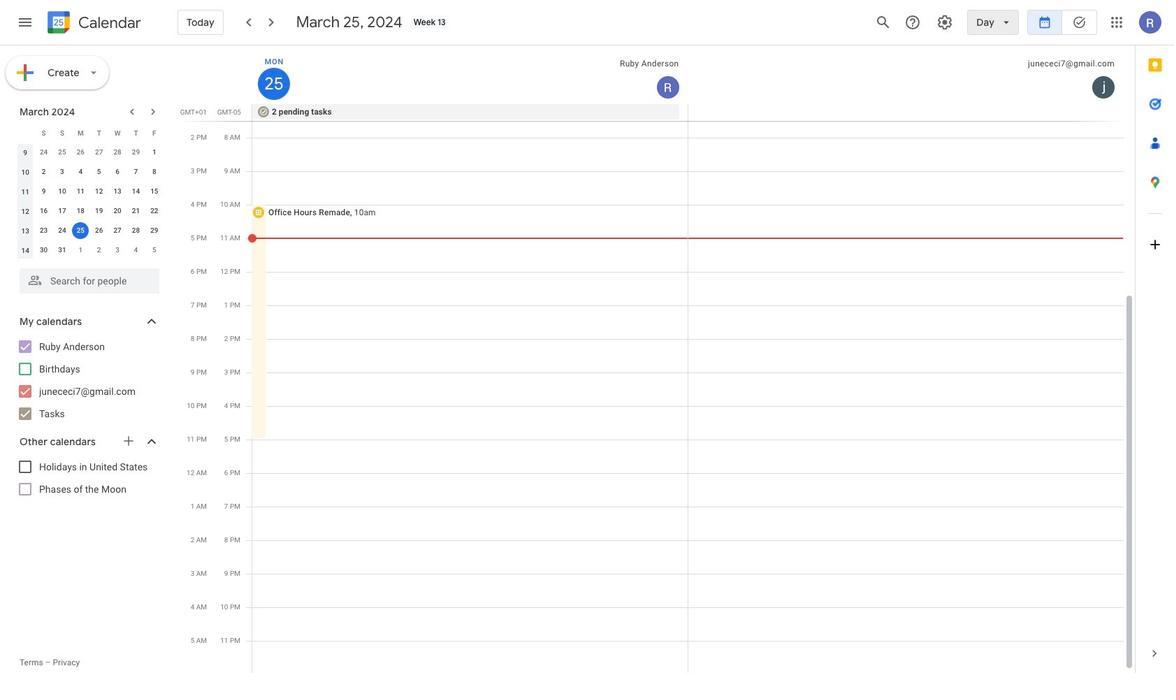 Task type: vqa. For each thing, say whether or not it's contained in the screenshot.
export
no



Task type: locate. For each thing, give the bounding box(es) containing it.
2 element
[[35, 164, 52, 180]]

11 element
[[72, 183, 89, 200]]

29 element
[[146, 222, 163, 239]]

cell
[[71, 221, 90, 240]]

30 element
[[35, 242, 52, 259]]

heading inside calendar element
[[76, 14, 141, 31]]

7 element
[[128, 164, 144, 180]]

add other calendars image
[[122, 434, 136, 448]]

cell inside the march 2024 grid
[[71, 221, 90, 240]]

row
[[246, 104, 1135, 121], [16, 123, 164, 143], [16, 143, 164, 162], [16, 162, 164, 182], [16, 182, 164, 201], [16, 201, 164, 221], [16, 221, 164, 240], [16, 240, 164, 260]]

28 element
[[128, 222, 144, 239]]

april 3 element
[[109, 242, 126, 259]]

february 25 element
[[54, 144, 71, 161]]

20 element
[[109, 203, 126, 220]]

row group
[[16, 143, 164, 260]]

calendar element
[[45, 8, 141, 39]]

3 element
[[54, 164, 71, 180]]

1 vertical spatial column header
[[16, 123, 35, 143]]

31 element
[[54, 242, 71, 259]]

grid
[[179, 45, 1135, 673]]

column header
[[252, 45, 688, 104], [16, 123, 35, 143]]

4 element
[[72, 164, 89, 180]]

my calendars list
[[3, 336, 173, 425]]

13 element
[[109, 183, 126, 200]]

april 5 element
[[146, 242, 163, 259]]

tab list
[[1136, 45, 1174, 634]]

row group inside the march 2024 grid
[[16, 143, 164, 260]]

0 vertical spatial column header
[[252, 45, 688, 104]]

heading
[[76, 14, 141, 31]]

None search field
[[0, 263, 173, 294]]

settings menu image
[[937, 14, 954, 31]]

12 element
[[91, 183, 107, 200]]

april 2 element
[[91, 242, 107, 259]]

column header inside the march 2024 grid
[[16, 123, 35, 143]]

24 element
[[54, 222, 71, 239]]

0 horizontal spatial column header
[[16, 123, 35, 143]]

5 element
[[91, 164, 107, 180]]

26 element
[[91, 222, 107, 239]]

10 element
[[54, 183, 71, 200]]



Task type: describe. For each thing, give the bounding box(es) containing it.
16 element
[[35, 203, 52, 220]]

1 horizontal spatial column header
[[252, 45, 688, 104]]

Search for people text field
[[28, 268, 151, 294]]

14 element
[[128, 183, 144, 200]]

main drawer image
[[17, 14, 34, 31]]

17 element
[[54, 203, 71, 220]]

february 27 element
[[91, 144, 107, 161]]

27 element
[[109, 222, 126, 239]]

23 element
[[35, 222, 52, 239]]

march 2024 grid
[[13, 123, 164, 260]]

15 element
[[146, 183, 163, 200]]

21 element
[[128, 203, 144, 220]]

february 26 element
[[72, 144, 89, 161]]

18 element
[[72, 203, 89, 220]]

april 4 element
[[128, 242, 144, 259]]

25, today element
[[72, 222, 89, 239]]

february 28 element
[[109, 144, 126, 161]]

19 element
[[91, 203, 107, 220]]

9 element
[[35, 183, 52, 200]]

6 element
[[109, 164, 126, 180]]

1 element
[[146, 144, 163, 161]]

other calendars list
[[3, 456, 173, 501]]

22 element
[[146, 203, 163, 220]]

february 24 element
[[35, 144, 52, 161]]

monday, march 25, today element
[[258, 68, 290, 100]]

april 1 element
[[72, 242, 89, 259]]

february 29 element
[[128, 144, 144, 161]]

8 element
[[146, 164, 163, 180]]



